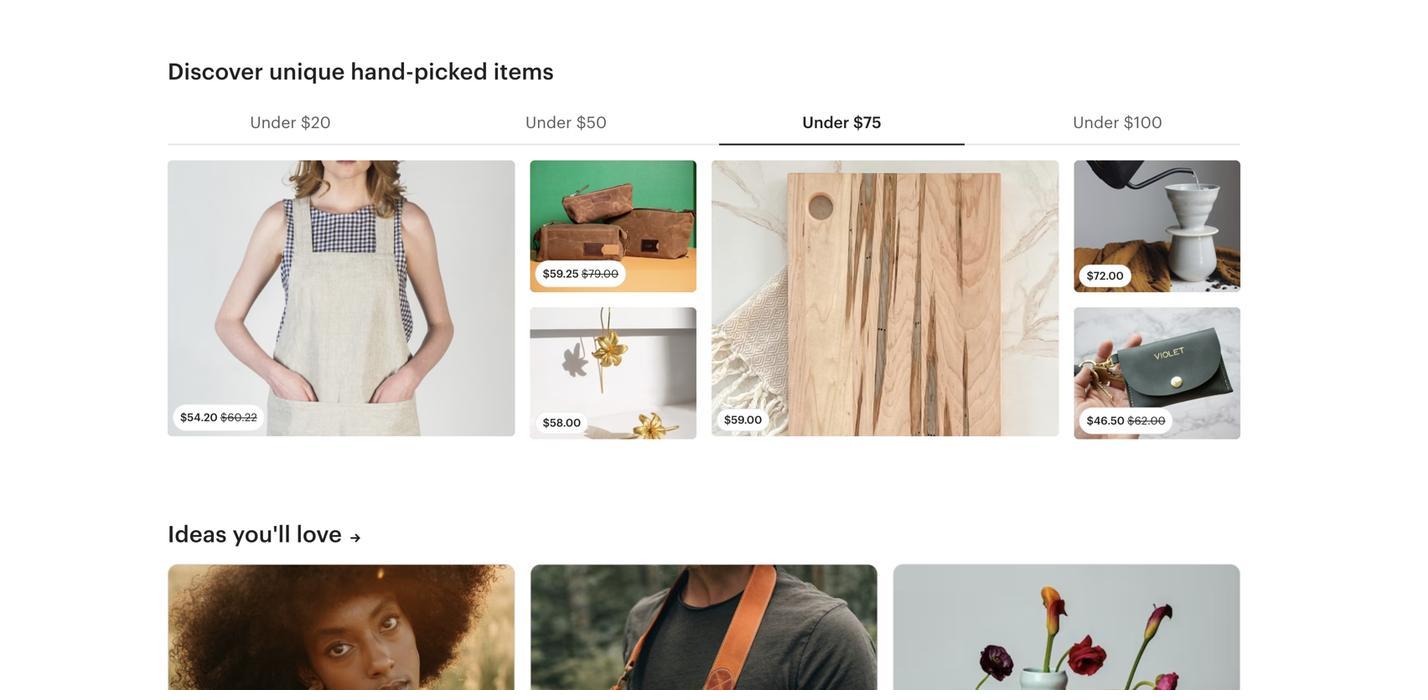 Task type: describe. For each thing, give the bounding box(es) containing it.
$50
[[576, 114, 607, 132]]

60.22
[[227, 412, 257, 424]]

discover unique hand-picked items
[[168, 59, 554, 85]]

unique
[[269, 59, 345, 85]]

picked
[[414, 59, 488, 85]]

59.25
[[550, 268, 579, 280]]

$ for $ 58.00
[[543, 417, 550, 430]]

under $20 button
[[168, 111, 413, 134]]

under for under $100
[[1073, 114, 1119, 132]]

$ 54.20 $ 60.22
[[180, 412, 257, 424]]

under $100 button
[[995, 111, 1241, 134]]

sweet lily bulbs drop earrings image
[[530, 308, 697, 440]]

ideas you'll love
[[168, 522, 342, 548]]

46.50
[[1094, 415, 1125, 427]]

72.00
[[1094, 270, 1124, 283]]

62.00
[[1134, 415, 1166, 427]]

$20
[[301, 114, 331, 132]]

under $20
[[250, 114, 331, 132]]

$ for $ 54.20 $ 60.22
[[180, 412, 187, 424]]

heavy linen criss-cross apron (more colours) / pinafore/ no-ties apron/japanese apron short image
[[168, 161, 515, 437]]

discover
[[168, 59, 263, 85]]

$ 59.25 $ 79.00
[[543, 268, 619, 280]]

$ for $ 72.00
[[1087, 270, 1094, 283]]

under for under $75
[[802, 114, 849, 132]]

items
[[493, 59, 554, 85]]

you'll
[[233, 522, 291, 548]]

under $50 button
[[443, 111, 689, 134]]

monogram leather keychain wallet - personalized mom wallet - customized black leather - credit card holder- emboss - gift wife present image
[[1074, 308, 1241, 440]]



Task type: locate. For each thing, give the bounding box(es) containing it.
love
[[296, 522, 342, 548]]

simple rectangle charcuterie board |  large serving board image
[[712, 161, 1059, 437]]

under left '$100'
[[1073, 114, 1119, 132]]

4 under from the left
[[1073, 114, 1119, 132]]

hand-
[[351, 59, 414, 85]]

ideas you'll love link
[[168, 520, 360, 550]]

under $50
[[525, 114, 607, 132]]

under
[[250, 114, 297, 132], [525, 114, 572, 132], [802, 114, 849, 132], [1073, 114, 1119, 132]]

$
[[543, 268, 550, 280], [582, 268, 588, 280], [1087, 270, 1094, 283], [180, 412, 187, 424], [220, 412, 227, 424], [724, 414, 731, 427], [1087, 415, 1094, 427], [1127, 415, 1134, 427], [543, 417, 550, 430]]

personalized travel set: waxed canvas folding toiletry bag and pouch, graduation gift, father's day, christmas gift for him, made in usa image
[[530, 161, 697, 293]]

handmade ceramic coffee pour over dripper with mug | mug and coffee dripper set | ceramic coffee maker | coffee brewing | rustic modern gift image
[[1074, 161, 1241, 293]]

2 under from the left
[[525, 114, 572, 132]]

under inside button
[[525, 114, 572, 132]]

under left the $20
[[250, 114, 297, 132]]

$ for $ 59.00
[[724, 414, 731, 427]]

54.20
[[187, 412, 218, 424]]

under $75 button
[[719, 111, 965, 134]]

under left $50
[[525, 114, 572, 132]]

79.00
[[588, 268, 619, 280]]

under for under $20
[[250, 114, 297, 132]]

tab list
[[168, 101, 1241, 145]]

$ 58.00
[[543, 417, 581, 430]]

under $100
[[1073, 114, 1163, 132]]

$ 72.00
[[1087, 270, 1124, 283]]

$ 46.50 $ 62.00
[[1087, 415, 1166, 427]]

$100
[[1124, 114, 1163, 132]]

1 under from the left
[[250, 114, 297, 132]]

under $75
[[802, 114, 882, 132]]

58.00
[[550, 417, 581, 430]]

$ 59.00
[[724, 414, 762, 427]]

under left $75
[[802, 114, 849, 132]]

$ for $ 46.50 $ 62.00
[[1087, 415, 1094, 427]]

3 under from the left
[[802, 114, 849, 132]]

$75
[[853, 114, 882, 132]]

under for under $50
[[525, 114, 572, 132]]

$ for $ 59.25 $ 79.00
[[543, 268, 550, 280]]

ideas
[[168, 522, 227, 548]]

tab list containing under $20
[[168, 101, 1241, 145]]

59.00
[[731, 414, 762, 427]]



Task type: vqa. For each thing, say whether or not it's contained in the screenshot.
Picked
yes



